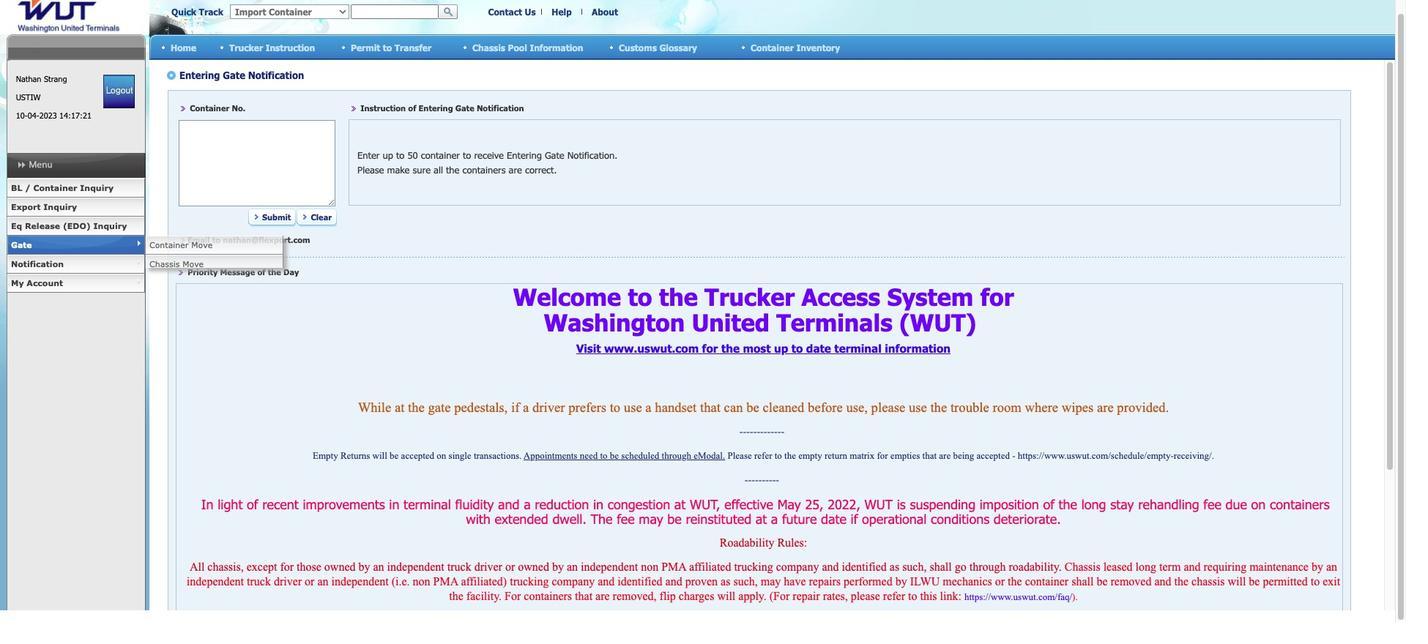 Task type: describe. For each thing, give the bounding box(es) containing it.
0 horizontal spatial container
[[33, 183, 77, 193]]

/
[[25, 183, 31, 193]]

contact us link
[[488, 7, 536, 17]]

about link
[[592, 7, 618, 17]]

customs
[[619, 42, 657, 52]]

permit to transfer
[[351, 42, 432, 52]]

chassis pool information
[[472, 42, 583, 52]]

my
[[11, 278, 24, 288]]

help link
[[552, 7, 572, 17]]

1 vertical spatial inquiry
[[43, 202, 77, 212]]

information
[[530, 42, 583, 52]]

container move link
[[145, 236, 283, 255]]

14:17:21
[[59, 111, 91, 120]]

export inquiry link
[[7, 198, 145, 217]]

inquiry for container
[[80, 183, 114, 193]]

us
[[525, 7, 536, 17]]

nathan strang
[[16, 74, 67, 83]]

nathan
[[16, 74, 41, 83]]

account
[[27, 278, 63, 288]]

chassis move
[[149, 259, 204, 269]]

strang
[[44, 74, 67, 83]]

contact
[[488, 7, 522, 17]]

my account link
[[7, 274, 145, 293]]

glossary
[[659, 42, 697, 52]]

move for chassis move
[[183, 259, 204, 269]]

inquiry for (edo)
[[93, 221, 127, 231]]

eq
[[11, 221, 22, 231]]

trucker
[[229, 42, 263, 52]]

10-04-2023 14:17:21
[[16, 111, 91, 120]]

help
[[552, 7, 572, 17]]

container for container inventory
[[751, 42, 794, 52]]

chassis for chassis pool information
[[472, 42, 505, 52]]

inventory
[[796, 42, 840, 52]]

move for container move
[[191, 240, 213, 250]]

eq release (edo) inquiry
[[11, 221, 127, 231]]

my account
[[11, 278, 63, 288]]

2023
[[39, 111, 57, 120]]

export
[[11, 202, 41, 212]]

eq release (edo) inquiry link
[[7, 217, 145, 236]]



Task type: vqa. For each thing, say whether or not it's contained in the screenshot.
BL / Container Inquiry link
yes



Task type: locate. For each thing, give the bounding box(es) containing it.
gate link
[[7, 236, 145, 255]]

1 horizontal spatial container
[[149, 240, 189, 250]]

move up the chassis move link
[[191, 240, 213, 250]]

2 vertical spatial container
[[149, 240, 189, 250]]

bl / container inquiry link
[[7, 179, 145, 198]]

bl
[[11, 183, 22, 193]]

quick
[[171, 7, 196, 17]]

login image
[[103, 75, 135, 108]]

inquiry
[[80, 183, 114, 193], [43, 202, 77, 212], [93, 221, 127, 231]]

1 vertical spatial move
[[183, 259, 204, 269]]

customs glossary
[[619, 42, 697, 52]]

to
[[383, 42, 392, 52]]

transfer
[[395, 42, 432, 52]]

container left inventory
[[751, 42, 794, 52]]

permit
[[351, 42, 380, 52]]

chassis
[[472, 42, 505, 52], [149, 259, 180, 269]]

pool
[[508, 42, 527, 52]]

04-
[[28, 111, 39, 120]]

container
[[751, 42, 794, 52], [33, 183, 77, 193], [149, 240, 189, 250]]

move down container move
[[183, 259, 204, 269]]

chassis for chassis move
[[149, 259, 180, 269]]

about
[[592, 7, 618, 17]]

track
[[199, 7, 223, 17]]

1 vertical spatial container
[[33, 183, 77, 193]]

notification
[[11, 259, 64, 269]]

(edo)
[[63, 221, 91, 231]]

2 vertical spatial inquiry
[[93, 221, 127, 231]]

None text field
[[351, 4, 439, 19]]

instruction
[[266, 42, 315, 52]]

contact us
[[488, 7, 536, 17]]

ustiw
[[16, 92, 41, 102]]

home
[[171, 42, 196, 52]]

move inside container move link
[[191, 240, 213, 250]]

move
[[191, 240, 213, 250], [183, 259, 204, 269]]

10-
[[16, 111, 28, 120]]

container for container move
[[149, 240, 189, 250]]

1 vertical spatial chassis
[[149, 259, 180, 269]]

notification link
[[7, 255, 145, 274]]

chassis move link
[[145, 255, 283, 274]]

inquiry up the export inquiry link
[[80, 183, 114, 193]]

0 vertical spatial move
[[191, 240, 213, 250]]

quick track
[[171, 7, 223, 17]]

container inventory
[[751, 42, 840, 52]]

0 horizontal spatial chassis
[[149, 259, 180, 269]]

container up the export inquiry
[[33, 183, 77, 193]]

release
[[25, 221, 60, 231]]

1 horizontal spatial chassis
[[472, 42, 505, 52]]

bl / container inquiry
[[11, 183, 114, 193]]

container move
[[149, 240, 213, 250]]

chassis down container move
[[149, 259, 180, 269]]

0 vertical spatial chassis
[[472, 42, 505, 52]]

gate
[[11, 240, 32, 250]]

2 horizontal spatial container
[[751, 42, 794, 52]]

0 vertical spatial inquiry
[[80, 183, 114, 193]]

inquiry down bl / container inquiry
[[43, 202, 77, 212]]

inquiry right (edo)
[[93, 221, 127, 231]]

move inside the chassis move link
[[183, 259, 204, 269]]

container up chassis move
[[149, 240, 189, 250]]

export inquiry
[[11, 202, 77, 212]]

0 vertical spatial container
[[751, 42, 794, 52]]

chassis left pool
[[472, 42, 505, 52]]

trucker instruction
[[229, 42, 315, 52]]



